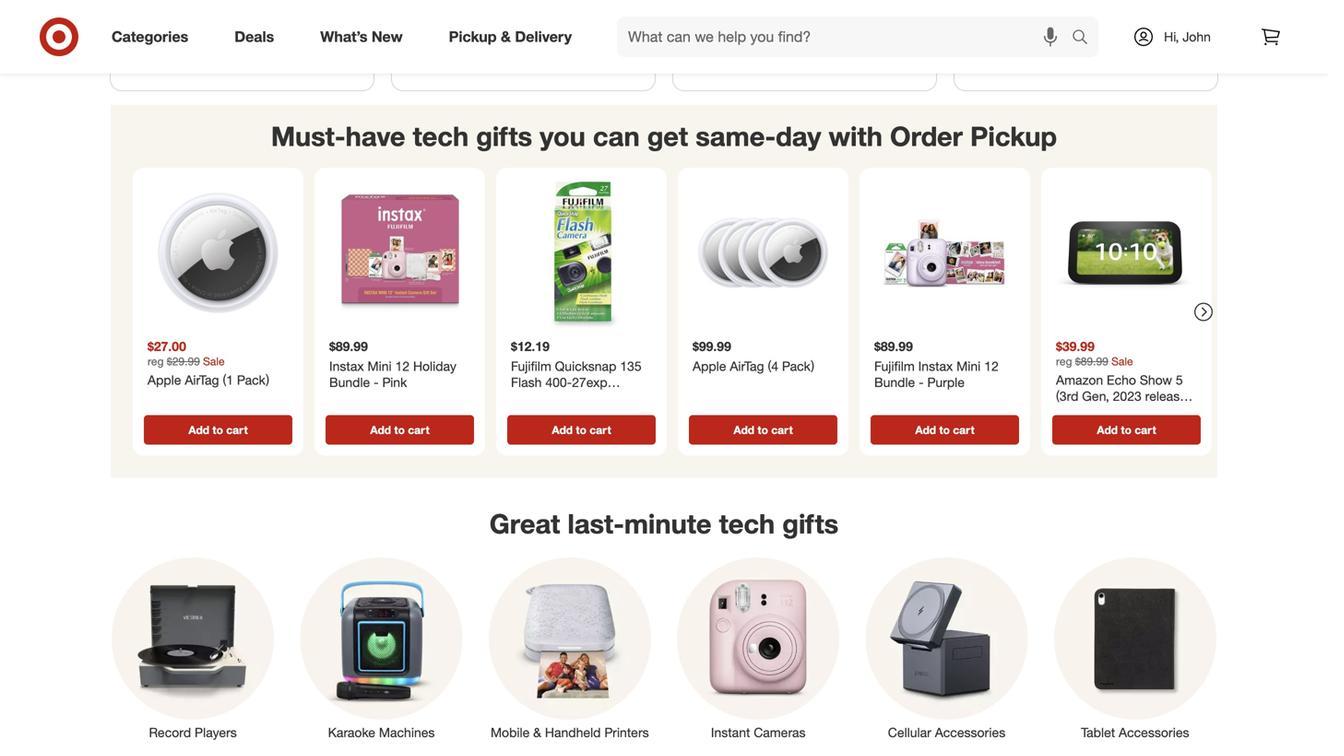Task type: vqa. For each thing, say whether or not it's contained in the screenshot.


Task type: describe. For each thing, give the bounding box(es) containing it.
give them tech that makes snapping & sharing memories easy. link
[[673, 0, 936, 90]]

record
[[149, 725, 191, 741]]

$99.99 apple airtag (4 pack)
[[693, 339, 815, 375]]

new
[[372, 28, 403, 46]]

bundle for fujifilm
[[874, 375, 915, 391]]

what's new
[[320, 28, 403, 46]]

tech for have
[[413, 120, 469, 153]]

pink
[[382, 375, 407, 391]]

$12.19
[[511, 339, 550, 355]]

pickup & delivery link
[[433, 17, 595, 57]]

same-
[[696, 120, 776, 153]]

400-
[[545, 375, 572, 391]]

fujifilm instax mini 12 bundle - purple image
[[867, 175, 1023, 331]]

camera
[[511, 391, 556, 407]]

go.
[[545, 35, 565, 53]]

must-have tech gifts you can get same-day with order pickup
[[271, 120, 1057, 153]]

bundle for instax
[[329, 375, 370, 391]]

$99.99
[[693, 339, 731, 355]]

add for mini
[[370, 424, 391, 437]]

add to cart for airtag
[[734, 424, 793, 437]]

cart for $27.00 reg $29.99 sale apple airtag (1 pack)
[[226, 424, 248, 437]]

instax mini 12 holiday bundle - pink image
[[322, 175, 478, 331]]

pickup inside 'carousel' 'region'
[[970, 120, 1057, 153]]

tablet accessories
[[1081, 725, 1189, 741]]

apple airtag (4 pack) image
[[685, 175, 841, 331]]

what's
[[320, 28, 367, 46]]

sale for $27.00
[[203, 355, 225, 369]]

add to cart button for instax
[[871, 416, 1019, 445]]

$39.99 reg $89.99 sale
[[1056, 339, 1133, 369]]

cameras
[[754, 725, 806, 741]]

holiday
[[413, 358, 456, 375]]

accessories for tablet accessories
[[1119, 725, 1189, 741]]

memories
[[819, 35, 885, 53]]

delivery
[[515, 28, 572, 46]]

give them tech that makes snapping & sharing memories easy.
[[688, 17, 885, 71]]

add for quicksnap
[[552, 424, 573, 437]]

to for airtag
[[758, 424, 768, 437]]

add to cart button for mini
[[326, 416, 474, 445]]

6 add to cart from the left
[[1097, 424, 1156, 437]]

finds
[[208, 17, 240, 35]]

makes
[[822, 17, 865, 35]]

add to cart button for $29.99
[[144, 416, 292, 445]]

get
[[647, 120, 688, 153]]

take
[[467, 35, 495, 53]]

with inside 'carousel' 'region'
[[829, 120, 883, 153]]

tablet accessories link
[[1041, 554, 1229, 743]]

deals
[[234, 28, 274, 46]]

record players link
[[99, 554, 287, 743]]

instax inside $89.99 instax mini 12 holiday bundle - pink
[[329, 358, 364, 375]]

the
[[520, 35, 541, 53]]

these
[[125, 17, 166, 35]]

$29.99
[[167, 355, 200, 369]]

surprise
[[407, 17, 462, 35]]

players
[[195, 725, 237, 741]]

6 cart from the left
[[1135, 424, 1156, 437]]

add to cart for mini
[[370, 424, 430, 437]]

cellular accessories
[[888, 725, 1006, 741]]

12 inside $89.99 instax mini 12 holiday bundle - pink
[[395, 358, 410, 375]]

snapping
[[688, 35, 749, 53]]

purple
[[927, 375, 965, 391]]

add to cart for instax
[[915, 424, 975, 437]]

their
[[1028, 17, 1057, 35]]

categories
[[112, 28, 188, 46]]

1 horizontal spatial gifts
[[782, 508, 839, 541]]

goals
[[1162, 17, 1198, 35]]

machines
[[379, 725, 435, 741]]

cart for $12.19 fujifilm quicksnap 135 flash 400-27exp camera
[[590, 424, 611, 437]]

great inside support their daily wellbeing goals with great picks.
[[1001, 35, 1035, 53]]

cart for $89.99 fujifilm instax mini 12 bundle - purple
[[953, 424, 975, 437]]

surprise them with accessories they can take on the go.
[[407, 17, 614, 53]]

order
[[890, 120, 963, 153]]

2 vertical spatial tech
[[719, 508, 775, 541]]

$12.19 fujifilm quicksnap 135 flash 400-27exp camera
[[511, 339, 642, 407]]

categories link
[[96, 17, 211, 57]]

12 inside $89.99 fujifilm instax mini 12 bundle - purple
[[984, 358, 999, 375]]

with inside support their daily wellbeing goals with great picks.
[[969, 35, 997, 53]]

$89.99 inside $39.99 reg $89.99 sale
[[1075, 355, 1108, 369]]

sale for $39.99
[[1112, 355, 1133, 369]]

reg for $27.00
[[148, 355, 164, 369]]

accessories for cellular accessories
[[935, 725, 1006, 741]]

(4
[[768, 358, 778, 375]]

deals link
[[219, 17, 297, 57]]

have
[[346, 120, 405, 153]]

handheld
[[545, 725, 601, 741]]

gifts inside 'carousel' 'region'
[[476, 120, 532, 153]]

cellular accessories link
[[853, 554, 1041, 743]]

these great finds are a lot of fun. link
[[111, 0, 374, 53]]

apple inside $99.99 apple airtag (4 pack)
[[693, 358, 726, 375]]

great last-minute tech gifts
[[490, 508, 839, 541]]

to for mini
[[394, 424, 405, 437]]

what's new link
[[305, 17, 426, 57]]

pickup inside "pickup & delivery" link
[[449, 28, 497, 46]]

instant cameras
[[711, 725, 806, 741]]

instant
[[711, 725, 750, 741]]

day
[[776, 120, 821, 153]]

6 add to cart button from the left
[[1052, 416, 1201, 445]]

add for $29.99
[[188, 424, 209, 437]]

john
[[1183, 29, 1211, 45]]

carousel region
[[111, 105, 1217, 493]]

(1
[[223, 372, 233, 388]]



Task type: locate. For each thing, give the bounding box(es) containing it.
2 sale from the left
[[1112, 355, 1133, 369]]

add down purple
[[915, 424, 936, 437]]

2 to from the left
[[394, 424, 405, 437]]

can down surprise
[[439, 35, 463, 53]]

2 cart from the left
[[408, 424, 430, 437]]

5 to from the left
[[939, 424, 950, 437]]

0 horizontal spatial $89.99
[[329, 339, 368, 355]]

amazon echo show 5 (3rd gen, 2023 release) | smart display with deeper bass and clearer sound image
[[1049, 175, 1205, 331]]

add to cart down (1
[[188, 424, 248, 437]]

them for take
[[466, 17, 500, 35]]

1 vertical spatial pickup
[[970, 120, 1057, 153]]

$39.99
[[1056, 339, 1095, 355]]

reg inside $27.00 reg $29.99 sale apple airtag (1 pack)
[[148, 355, 164, 369]]

that
[[793, 17, 818, 35]]

2 horizontal spatial &
[[753, 35, 762, 53]]

them up take
[[466, 17, 500, 35]]

mini inside $89.99 fujifilm instax mini 12 bundle - purple
[[957, 358, 981, 375]]

0 horizontal spatial gifts
[[476, 120, 532, 153]]

1 cart from the left
[[226, 424, 248, 437]]

to down (4
[[758, 424, 768, 437]]

add to cart button down 27exp at the left of page
[[507, 416, 656, 445]]

with down support
[[969, 35, 997, 53]]

1 mini from the left
[[368, 358, 392, 375]]

4 to from the left
[[758, 424, 768, 437]]

1 horizontal spatial instax
[[918, 358, 953, 375]]

- inside $89.99 instax mini 12 holiday bundle - pink
[[374, 375, 379, 391]]

1 bundle from the left
[[329, 375, 370, 391]]

pickup right order
[[970, 120, 1057, 153]]

2 add to cart from the left
[[370, 424, 430, 437]]

accessories
[[935, 725, 1006, 741], [1119, 725, 1189, 741]]

cellular
[[888, 725, 931, 741]]

1 horizontal spatial fujifilm
[[874, 358, 915, 375]]

gifts
[[476, 120, 532, 153], [782, 508, 839, 541]]

with
[[504, 17, 531, 35], [969, 35, 997, 53], [829, 120, 883, 153]]

1 horizontal spatial pack)
[[782, 358, 815, 375]]

can
[[439, 35, 463, 53], [593, 120, 640, 153]]

1 horizontal spatial reg
[[1056, 355, 1072, 369]]

are
[[244, 17, 265, 35]]

2 add from the left
[[370, 424, 391, 437]]

4 add from the left
[[734, 424, 755, 437]]

support
[[969, 17, 1024, 35]]

pickup
[[449, 28, 497, 46], [970, 120, 1057, 153]]

to down the pink
[[394, 424, 405, 437]]

2 reg from the left
[[1056, 355, 1072, 369]]

0 horizontal spatial instax
[[329, 358, 364, 375]]

bundle inside $89.99 fujifilm instax mini 12 bundle - purple
[[874, 375, 915, 391]]

1 reg from the left
[[148, 355, 164, 369]]

pack)
[[782, 358, 815, 375], [237, 372, 269, 388]]

2 mini from the left
[[957, 358, 981, 375]]

mini
[[368, 358, 392, 375], [957, 358, 981, 375]]

fujifilm inside $12.19 fujifilm quicksnap 135 flash 400-27exp camera
[[511, 358, 551, 375]]

fujifilm quicksnap 135 flash 400-27exp camera image
[[504, 175, 659, 331]]

easy.
[[688, 53, 720, 71]]

a
[[269, 17, 277, 35]]

can for take
[[439, 35, 463, 53]]

6 add from the left
[[1097, 424, 1118, 437]]

0 horizontal spatial -
[[374, 375, 379, 391]]

add to cart down the pink
[[370, 424, 430, 437]]

mobile & handheld printers link
[[476, 554, 664, 743]]

accessories right tablet
[[1119, 725, 1189, 741]]

1 add to cart button from the left
[[144, 416, 292, 445]]

give
[[688, 17, 718, 35]]

airtag left (4
[[730, 358, 764, 375]]

2 12 from the left
[[984, 358, 999, 375]]

0 horizontal spatial &
[[501, 28, 511, 46]]

1 instax from the left
[[329, 358, 364, 375]]

& inside 'give them tech that makes snapping & sharing memories easy.'
[[753, 35, 762, 53]]

pack) right (4
[[782, 358, 815, 375]]

can inside surprise them with accessories they can take on the go.
[[439, 35, 463, 53]]

1 them from the left
[[466, 17, 500, 35]]

airtag inside $27.00 reg $29.99 sale apple airtag (1 pack)
[[185, 372, 219, 388]]

add to cart for $29.99
[[188, 424, 248, 437]]

3 to from the left
[[576, 424, 587, 437]]

tablet
[[1081, 725, 1115, 741]]

12
[[395, 358, 410, 375], [984, 358, 999, 375]]

reg inside $39.99 reg $89.99 sale
[[1056, 355, 1072, 369]]

1 accessories from the left
[[935, 725, 1006, 741]]

great left finds
[[170, 17, 204, 35]]

3 cart from the left
[[590, 424, 611, 437]]

mini inside $89.99 instax mini 12 holiday bundle - pink
[[368, 358, 392, 375]]

- inside $89.99 fujifilm instax mini 12 bundle - purple
[[919, 375, 924, 391]]

add for airtag
[[734, 424, 755, 437]]

add to cart button down (4
[[689, 416, 837, 445]]

1 horizontal spatial airtag
[[730, 358, 764, 375]]

2 them from the left
[[722, 17, 756, 35]]

instax inside $89.99 fujifilm instax mini 12 bundle - purple
[[918, 358, 953, 375]]

135
[[620, 358, 642, 375]]

- for pink
[[374, 375, 379, 391]]

on
[[499, 35, 516, 53]]

can for get
[[593, 120, 640, 153]]

5 add from the left
[[915, 424, 936, 437]]

support their daily wellbeing goals with great picks.
[[969, 17, 1198, 53]]

1 horizontal spatial &
[[533, 725, 541, 741]]

4 add to cart button from the left
[[689, 416, 837, 445]]

5 add to cart button from the left
[[871, 416, 1019, 445]]

$89.99 instax mini 12 holiday bundle - pink
[[329, 339, 456, 391]]

add down $99.99 apple airtag (4 pack)
[[734, 424, 755, 437]]

with up on
[[504, 17, 531, 35]]

6 to from the left
[[1121, 424, 1132, 437]]

daily
[[1061, 17, 1092, 35]]

$89.99 inside $89.99 instax mini 12 holiday bundle - pink
[[329, 339, 368, 355]]

- left purple
[[919, 375, 924, 391]]

must-
[[271, 120, 346, 153]]

4 cart from the left
[[771, 424, 793, 437]]

add to cart down 27exp at the left of page
[[552, 424, 611, 437]]

to for instax
[[939, 424, 950, 437]]

2 add to cart button from the left
[[326, 416, 474, 445]]

minute
[[624, 508, 712, 541]]

0 horizontal spatial them
[[466, 17, 500, 35]]

add to cart button down (1
[[144, 416, 292, 445]]

1 horizontal spatial sale
[[1112, 355, 1133, 369]]

airtag inside $99.99 apple airtag (4 pack)
[[730, 358, 764, 375]]

pickup & delivery
[[449, 28, 572, 46]]

great down support
[[1001, 35, 1035, 53]]

0 horizontal spatial airtag
[[185, 372, 219, 388]]

1 horizontal spatial 12
[[984, 358, 999, 375]]

tech for them
[[760, 17, 789, 35]]

fujifilm for bundle
[[874, 358, 915, 375]]

to down 27exp at the left of page
[[576, 424, 587, 437]]

add to cart down (4
[[734, 424, 793, 437]]

0 horizontal spatial accessories
[[935, 725, 1006, 741]]

1 - from the left
[[374, 375, 379, 391]]

can left get
[[593, 120, 640, 153]]

tech right have
[[413, 120, 469, 153]]

sale
[[203, 355, 225, 369], [1112, 355, 1133, 369]]

sale up (1
[[203, 355, 225, 369]]

- left the pink
[[374, 375, 379, 391]]

bundle inside $89.99 instax mini 12 holiday bundle - pink
[[329, 375, 370, 391]]

of
[[301, 17, 314, 35]]

0 horizontal spatial pickup
[[449, 28, 497, 46]]

0 horizontal spatial sale
[[203, 355, 225, 369]]

1 fujifilm from the left
[[511, 358, 551, 375]]

support their daily wellbeing goals with great picks. link
[[955, 0, 1217, 72]]

pack) inside $99.99 apple airtag (4 pack)
[[782, 358, 815, 375]]

fun.
[[318, 17, 342, 35]]

mobile & handheld printers
[[491, 725, 649, 741]]

-
[[374, 375, 379, 391], [919, 375, 924, 391]]

fujifilm inside $89.99 fujifilm instax mini 12 bundle - purple
[[874, 358, 915, 375]]

fujifilm left purple
[[874, 358, 915, 375]]

& for mobile & handheld printers
[[533, 725, 541, 741]]

to
[[213, 424, 223, 437], [394, 424, 405, 437], [576, 424, 587, 437], [758, 424, 768, 437], [939, 424, 950, 437], [1121, 424, 1132, 437]]

$89.99 for $89.99 instax mini 12 holiday bundle - pink
[[329, 339, 368, 355]]

4 add to cart from the left
[[734, 424, 793, 437]]

these great finds are a lot of fun.
[[125, 17, 342, 35]]

add down $39.99 reg $89.99 sale
[[1097, 424, 1118, 437]]

apple airtag (1 pack) image
[[140, 175, 296, 331]]

apple down $29.99
[[148, 372, 181, 388]]

27exp
[[572, 375, 608, 391]]

0 horizontal spatial with
[[504, 17, 531, 35]]

12 right purple
[[984, 358, 999, 375]]

karaoke machines link
[[287, 554, 476, 743]]

0 horizontal spatial pack)
[[237, 372, 269, 388]]

0 vertical spatial pickup
[[449, 28, 497, 46]]

0 horizontal spatial reg
[[148, 355, 164, 369]]

1 horizontal spatial can
[[593, 120, 640, 153]]

fujifilm down "$12.19" on the left of page
[[511, 358, 551, 375]]

instant cameras link
[[664, 554, 853, 743]]

add to cart button down purple
[[871, 416, 1019, 445]]

2 horizontal spatial $89.99
[[1075, 355, 1108, 369]]

3 add from the left
[[552, 424, 573, 437]]

them
[[466, 17, 500, 35], [722, 17, 756, 35]]

pack) right (1
[[237, 372, 269, 388]]

apple inside $27.00 reg $29.99 sale apple airtag (1 pack)
[[148, 372, 181, 388]]

to down purple
[[939, 424, 950, 437]]

1 to from the left
[[213, 424, 223, 437]]

add down the pink
[[370, 424, 391, 437]]

add to cart button down the pink
[[326, 416, 474, 445]]

record players
[[149, 725, 237, 741]]

to for quicksnap
[[576, 424, 587, 437]]

0 horizontal spatial mini
[[368, 358, 392, 375]]

mobile
[[491, 725, 530, 741]]

0 horizontal spatial apple
[[148, 372, 181, 388]]

add to cart for quicksnap
[[552, 424, 611, 437]]

1 horizontal spatial with
[[829, 120, 883, 153]]

0 horizontal spatial great
[[170, 17, 204, 35]]

1 12 from the left
[[395, 358, 410, 375]]

tech inside 'give them tech that makes snapping & sharing memories easy.'
[[760, 17, 789, 35]]

sharing
[[767, 35, 815, 53]]

3 add to cart from the left
[[552, 424, 611, 437]]

& for pickup & delivery
[[501, 28, 511, 46]]

add to cart down $39.99 reg $89.99 sale
[[1097, 424, 1156, 437]]

2 instax from the left
[[918, 358, 953, 375]]

2 bundle from the left
[[874, 375, 915, 391]]

reg for $39.99
[[1056, 355, 1072, 369]]

2 fujifilm from the left
[[874, 358, 915, 375]]

karaoke
[[328, 725, 375, 741]]

fujifilm
[[511, 358, 551, 375], [874, 358, 915, 375]]

- for purple
[[919, 375, 924, 391]]

cart for $89.99 instax mini 12 holiday bundle - pink
[[408, 424, 430, 437]]

tech up sharing
[[760, 17, 789, 35]]

1 vertical spatial gifts
[[782, 508, 839, 541]]

1 horizontal spatial -
[[919, 375, 924, 391]]

$27.00 reg $29.99 sale apple airtag (1 pack)
[[148, 339, 269, 388]]

to down (1
[[213, 424, 223, 437]]

5 add to cart from the left
[[915, 424, 975, 437]]

them for &
[[722, 17, 756, 35]]

can inside 'carousel' 'region'
[[593, 120, 640, 153]]

fujifilm for 400-
[[511, 358, 551, 375]]

sale inside $27.00 reg $29.99 sale apple airtag (1 pack)
[[203, 355, 225, 369]]

bundle left purple
[[874, 375, 915, 391]]

0 horizontal spatial can
[[439, 35, 463, 53]]

add for instax
[[915, 424, 936, 437]]

1 add from the left
[[188, 424, 209, 437]]

hi, john
[[1164, 29, 1211, 45]]

2 horizontal spatial with
[[969, 35, 997, 53]]

lot
[[281, 17, 297, 35]]

2 - from the left
[[919, 375, 924, 391]]

0 horizontal spatial fujifilm
[[511, 358, 551, 375]]

printers
[[604, 725, 649, 741]]

accessories right 'cellular'
[[935, 725, 1006, 741]]

they
[[407, 35, 435, 53]]

0 horizontal spatial bundle
[[329, 375, 370, 391]]

&
[[501, 28, 511, 46], [753, 35, 762, 53], [533, 725, 541, 741]]

$89.99 fujifilm instax mini 12 bundle - purple
[[874, 339, 999, 391]]

search button
[[1063, 17, 1108, 61]]

0 vertical spatial can
[[439, 35, 463, 53]]

them inside 'give them tech that makes snapping & sharing memories easy.'
[[722, 17, 756, 35]]

karaoke machines
[[328, 725, 435, 741]]

add to cart button for quicksnap
[[507, 416, 656, 445]]

pack) inside $27.00 reg $29.99 sale apple airtag (1 pack)
[[237, 372, 269, 388]]

them inside surprise them with accessories they can take on the go.
[[466, 17, 500, 35]]

add to cart button for airtag
[[689, 416, 837, 445]]

1 horizontal spatial $89.99
[[874, 339, 913, 355]]

1 sale from the left
[[203, 355, 225, 369]]

$27.00
[[148, 339, 186, 355]]

with right day
[[829, 120, 883, 153]]

add down $27.00 reg $29.99 sale apple airtag (1 pack)
[[188, 424, 209, 437]]

search
[[1063, 30, 1108, 48]]

tech right minute
[[719, 508, 775, 541]]

12 left holiday
[[395, 358, 410, 375]]

0 horizontal spatial 12
[[395, 358, 410, 375]]

2 accessories from the left
[[1119, 725, 1189, 741]]

flash
[[511, 375, 542, 391]]

them up snapping at the top of page
[[722, 17, 756, 35]]

5 cart from the left
[[953, 424, 975, 437]]

you
[[540, 120, 586, 153]]

hi,
[[1164, 29, 1179, 45]]

1 horizontal spatial apple
[[693, 358, 726, 375]]

add to cart down purple
[[915, 424, 975, 437]]

great
[[490, 508, 560, 541]]

quicksnap
[[555, 358, 616, 375]]

airtag left (1
[[185, 372, 219, 388]]

to down $39.99 reg $89.99 sale
[[1121, 424, 1132, 437]]

sale inside $39.99 reg $89.99 sale
[[1112, 355, 1133, 369]]

wellbeing
[[1096, 17, 1158, 35]]

instax
[[329, 358, 364, 375], [918, 358, 953, 375]]

cart for $99.99 apple airtag (4 pack)
[[771, 424, 793, 437]]

picks.
[[1039, 35, 1077, 53]]

0 vertical spatial tech
[[760, 17, 789, 35]]

1 horizontal spatial bundle
[[874, 375, 915, 391]]

apple down $99.99
[[693, 358, 726, 375]]

pickup left on
[[449, 28, 497, 46]]

with inside surprise them with accessories they can take on the go.
[[504, 17, 531, 35]]

1 vertical spatial tech
[[413, 120, 469, 153]]

add to cart button
[[144, 416, 292, 445], [326, 416, 474, 445], [507, 416, 656, 445], [689, 416, 837, 445], [871, 416, 1019, 445], [1052, 416, 1201, 445]]

$89.99 for $89.99 fujifilm instax mini 12 bundle - purple
[[874, 339, 913, 355]]

1 horizontal spatial great
[[1001, 35, 1035, 53]]

add to cart button down $39.99 reg $89.99 sale
[[1052, 416, 1201, 445]]

1 add to cart from the left
[[188, 424, 248, 437]]

tech inside 'carousel' 'region'
[[413, 120, 469, 153]]

surprise them with accessories they can take on the go. link
[[392, 0, 655, 72]]

1 horizontal spatial them
[[722, 17, 756, 35]]

1 horizontal spatial mini
[[957, 358, 981, 375]]

great
[[170, 17, 204, 35], [1001, 35, 1035, 53]]

3 add to cart button from the left
[[507, 416, 656, 445]]

0 vertical spatial gifts
[[476, 120, 532, 153]]

1 horizontal spatial pickup
[[970, 120, 1057, 153]]

What can we help you find? suggestions appear below search field
[[617, 17, 1076, 57]]

to for $29.99
[[213, 424, 223, 437]]

$89.99 inside $89.99 fujifilm instax mini 12 bundle - purple
[[874, 339, 913, 355]]

sale right $39.99
[[1112, 355, 1133, 369]]

bundle left the pink
[[329, 375, 370, 391]]

1 horizontal spatial accessories
[[1119, 725, 1189, 741]]

add down camera
[[552, 424, 573, 437]]

1 vertical spatial can
[[593, 120, 640, 153]]



